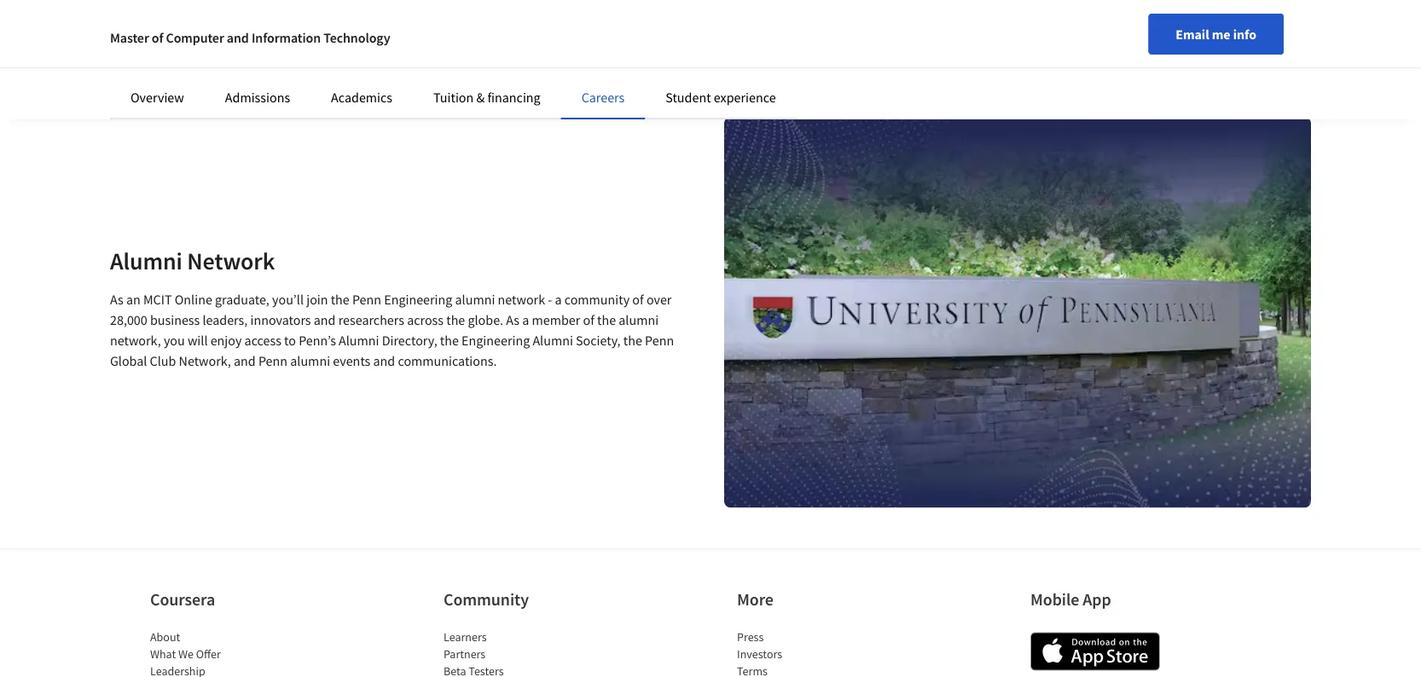 Task type: locate. For each thing, give the bounding box(es) containing it.
online
[[175, 291, 212, 308]]

penn down over
[[645, 332, 674, 349]]

alumni down penn's
[[290, 353, 330, 370]]

a down network
[[522, 312, 529, 329]]

the
[[331, 291, 350, 308], [446, 312, 465, 329], [597, 312, 616, 329], [440, 332, 459, 349], [623, 332, 642, 349]]

of down community
[[583, 312, 594, 329]]

email
[[1176, 26, 1209, 43]]

list item down investors link
[[737, 663, 882, 677]]

of left over
[[632, 291, 644, 308]]

innovators
[[250, 312, 311, 329]]

2 horizontal spatial list
[[737, 628, 882, 677]]

engineering
[[384, 291, 452, 308], [462, 332, 530, 349]]

list containing press
[[737, 628, 882, 677]]

leaders,
[[203, 312, 248, 329]]

will
[[188, 332, 208, 349]]

about
[[150, 629, 180, 645]]

0 vertical spatial engineering
[[384, 291, 452, 308]]

careers
[[581, 89, 625, 106]]

list item
[[150, 663, 295, 677], [444, 663, 589, 677], [737, 663, 882, 677]]

what
[[150, 646, 176, 662]]

learners link
[[444, 629, 487, 645]]

network
[[498, 291, 545, 308]]

1 vertical spatial a
[[522, 312, 529, 329]]

list for more
[[737, 628, 882, 677]]

computer
[[166, 29, 224, 46]]

2 horizontal spatial alumni
[[533, 332, 573, 349]]

2 vertical spatial of
[[583, 312, 594, 329]]

the left globe.
[[446, 312, 465, 329]]

1 horizontal spatial engineering
[[462, 332, 530, 349]]

2 horizontal spatial of
[[632, 291, 644, 308]]

1 vertical spatial penn
[[645, 332, 674, 349]]

alumni
[[455, 291, 495, 308], [619, 312, 659, 329], [290, 353, 330, 370]]

0 vertical spatial penn
[[352, 291, 381, 308]]

0 horizontal spatial alumni
[[110, 246, 182, 275]]

the right society, on the left
[[623, 332, 642, 349]]

0 horizontal spatial a
[[522, 312, 529, 329]]

1 horizontal spatial penn
[[352, 291, 381, 308]]

28,000
[[110, 312, 147, 329]]

0 horizontal spatial alumni
[[290, 353, 330, 370]]

download on the app store image
[[1031, 633, 1160, 671]]

student experience link
[[666, 89, 776, 106]]

about what we offer
[[150, 629, 221, 662]]

1 list from the left
[[150, 628, 295, 677]]

1 horizontal spatial list item
[[444, 663, 589, 677]]

press link
[[737, 629, 764, 645]]

a right -
[[555, 291, 562, 308]]

communications.
[[398, 353, 497, 370]]

0 horizontal spatial penn
[[258, 353, 288, 370]]

alumni
[[110, 246, 182, 275], [339, 332, 379, 349], [533, 332, 573, 349]]

list item down offer
[[150, 663, 295, 677]]

coursera
[[150, 589, 215, 610]]

mobile
[[1031, 589, 1079, 610]]

and right events
[[373, 353, 395, 370]]

2 horizontal spatial penn
[[645, 332, 674, 349]]

list containing learners
[[444, 628, 589, 677]]

over
[[647, 291, 672, 308]]

2 horizontal spatial alumni
[[619, 312, 659, 329]]

partners link
[[444, 646, 486, 662]]

and right 'computer'
[[227, 29, 249, 46]]

-
[[548, 291, 552, 308]]

2 vertical spatial penn
[[258, 353, 288, 370]]

&
[[476, 89, 485, 106]]

0 horizontal spatial engineering
[[384, 291, 452, 308]]

list
[[150, 628, 295, 677], [444, 628, 589, 677], [737, 628, 882, 677]]

about link
[[150, 629, 180, 645]]

1 horizontal spatial of
[[583, 312, 594, 329]]

alumni down member
[[533, 332, 573, 349]]

email me info button
[[1148, 14, 1284, 55]]

engineering down globe.
[[462, 332, 530, 349]]

0 vertical spatial alumni
[[455, 291, 495, 308]]

as down network
[[506, 312, 520, 329]]

of right master
[[152, 29, 163, 46]]

penn
[[352, 291, 381, 308], [645, 332, 674, 349], [258, 353, 288, 370]]

network
[[187, 246, 275, 275]]

email me info
[[1176, 26, 1257, 43]]

student
[[666, 89, 711, 106]]

0 vertical spatial of
[[152, 29, 163, 46]]

penn up researchers
[[352, 291, 381, 308]]

press
[[737, 629, 764, 645]]

tuition
[[433, 89, 474, 106]]

offer
[[196, 646, 221, 662]]

0 vertical spatial as
[[110, 291, 124, 308]]

press investors
[[737, 629, 782, 662]]

info
[[1233, 26, 1257, 43]]

0 horizontal spatial list
[[150, 628, 295, 677]]

experience
[[714, 89, 776, 106]]

network,
[[110, 332, 161, 349]]

penn down access at the left of page
[[258, 353, 288, 370]]

enjoy
[[210, 332, 242, 349]]

1 list item from the left
[[150, 663, 295, 677]]

1 horizontal spatial list
[[444, 628, 589, 677]]

alumni down over
[[619, 312, 659, 329]]

1 vertical spatial engineering
[[462, 332, 530, 349]]

3 list from the left
[[737, 628, 882, 677]]

2 list item from the left
[[444, 663, 589, 677]]

as
[[110, 291, 124, 308], [506, 312, 520, 329]]

0 vertical spatial a
[[555, 291, 562, 308]]

list containing about
[[150, 628, 295, 677]]

1 horizontal spatial alumni
[[339, 332, 379, 349]]

learners partners
[[444, 629, 487, 662]]

mobile app
[[1031, 589, 1111, 610]]

mcit
[[143, 291, 172, 308]]

to
[[284, 332, 296, 349]]

of
[[152, 29, 163, 46], [632, 291, 644, 308], [583, 312, 594, 329]]

2 list from the left
[[444, 628, 589, 677]]

financing
[[487, 89, 541, 106]]

3 list item from the left
[[737, 663, 882, 677]]

and
[[227, 29, 249, 46], [314, 312, 336, 329], [234, 353, 256, 370], [373, 353, 395, 370]]

graduate,
[[215, 291, 269, 308]]

alumni up events
[[339, 332, 379, 349]]

engineering up across
[[384, 291, 452, 308]]

0 horizontal spatial list item
[[150, 663, 295, 677]]

1 vertical spatial as
[[506, 312, 520, 329]]

an
[[126, 291, 141, 308]]

overview link
[[131, 89, 184, 106]]

alumni up mcit
[[110, 246, 182, 275]]

2 horizontal spatial list item
[[737, 663, 882, 677]]

student experience
[[666, 89, 776, 106]]

list item for community
[[444, 663, 589, 677]]

careers link
[[581, 89, 625, 106]]

alumni up globe.
[[455, 291, 495, 308]]

2 vertical spatial alumni
[[290, 353, 330, 370]]

1 horizontal spatial alumni
[[455, 291, 495, 308]]

list item down partners link
[[444, 663, 589, 677]]

as left an
[[110, 291, 124, 308]]

0 horizontal spatial of
[[152, 29, 163, 46]]

network,
[[179, 353, 231, 370]]

a
[[555, 291, 562, 308], [522, 312, 529, 329]]

1 horizontal spatial as
[[506, 312, 520, 329]]

directory,
[[382, 332, 437, 349]]



Task type: vqa. For each thing, say whether or not it's contained in the screenshot.


Task type: describe. For each thing, give the bounding box(es) containing it.
0 horizontal spatial as
[[110, 291, 124, 308]]

globe.
[[468, 312, 503, 329]]

overview
[[131, 89, 184, 106]]

community
[[564, 291, 630, 308]]

app
[[1083, 589, 1111, 610]]

penn's
[[299, 332, 336, 349]]

tuition & financing
[[433, 89, 541, 106]]

information
[[252, 29, 321, 46]]

list for community
[[444, 628, 589, 677]]

researchers
[[338, 312, 404, 329]]

community
[[444, 589, 529, 610]]

events
[[333, 353, 371, 370]]

the up communications.
[[440, 332, 459, 349]]

member
[[532, 312, 580, 329]]

tuition & financing link
[[433, 89, 541, 106]]

global
[[110, 353, 147, 370]]

society,
[[576, 332, 621, 349]]

club
[[150, 353, 176, 370]]

1 vertical spatial of
[[632, 291, 644, 308]]

list for coursera
[[150, 628, 295, 677]]

master of computer and information technology
[[110, 29, 390, 46]]

and up penn's
[[314, 312, 336, 329]]

more
[[737, 589, 774, 610]]

you'll
[[272, 291, 304, 308]]

and down access at the left of page
[[234, 353, 256, 370]]

master
[[110, 29, 149, 46]]

academics
[[331, 89, 392, 106]]

join
[[306, 291, 328, 308]]

the up society, on the left
[[597, 312, 616, 329]]

list item for more
[[737, 663, 882, 677]]

what we offer link
[[150, 646, 221, 662]]

list item for coursera
[[150, 663, 295, 677]]

1 vertical spatial alumni
[[619, 312, 659, 329]]

learners
[[444, 629, 487, 645]]

investors link
[[737, 646, 782, 662]]

investors
[[737, 646, 782, 662]]

academics link
[[331, 89, 392, 106]]

technology
[[324, 29, 390, 46]]

admissions link
[[225, 89, 290, 106]]

admissions
[[225, 89, 290, 106]]

as an mcit online graduate, you'll join the penn engineering alumni network - a community of over 28,000 business leaders, innovators and researchers across the globe. as a member of the alumni network, you will enjoy access to penn's alumni directory, the engineering alumni society, the penn global club network, and penn alumni events and communications.
[[110, 291, 674, 370]]

business
[[150, 312, 200, 329]]

1 horizontal spatial a
[[555, 291, 562, 308]]

across
[[407, 312, 444, 329]]

me
[[1212, 26, 1231, 43]]

alumni network
[[110, 246, 275, 275]]

partners
[[444, 646, 486, 662]]

access
[[244, 332, 281, 349]]

the right join
[[331, 291, 350, 308]]

you
[[164, 332, 185, 349]]

we
[[178, 646, 194, 662]]



